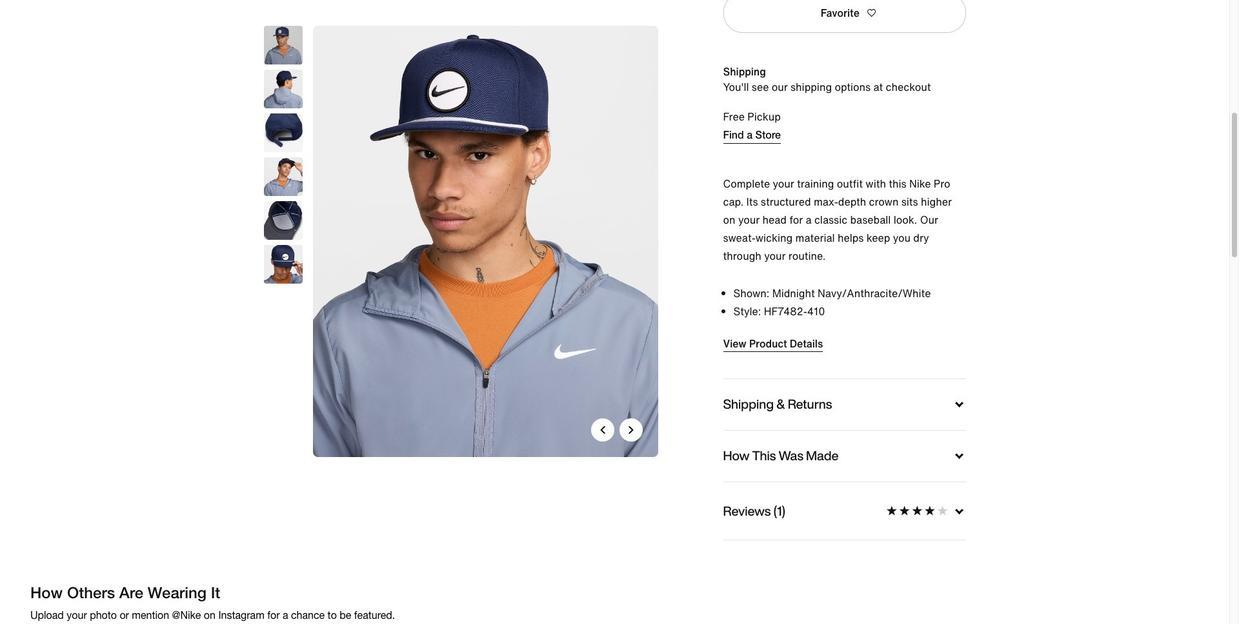Task type: vqa. For each thing, say whether or not it's contained in the screenshot.
Running
no



Task type: describe. For each thing, give the bounding box(es) containing it.
previous carousel button image
[[599, 427, 606, 434]]



Task type: locate. For each thing, give the bounding box(es) containing it.
next carousel button image
[[627, 427, 635, 434]]

nike pro structured dri-fit cap image
[[264, 26, 302, 65], [313, 26, 658, 457], [264, 70, 302, 108], [264, 114, 302, 152], [264, 157, 302, 196], [264, 201, 302, 240], [264, 245, 302, 284]]

menu bar
[[219, 0, 1010, 3]]



